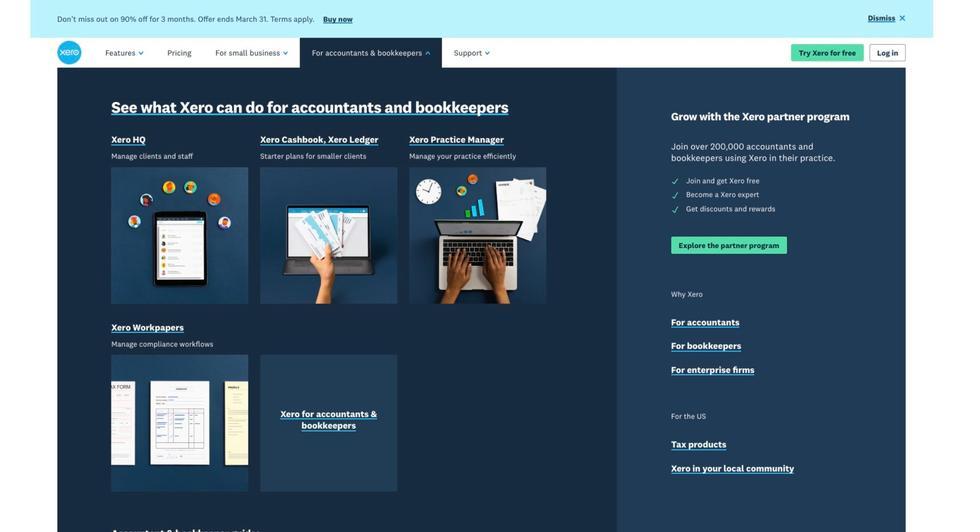 Task type: locate. For each thing, give the bounding box(es) containing it.
a xero user decorating a cake with blue icing. social proof badges surrounding the circular image. image
[[491, 68, 906, 377]]



